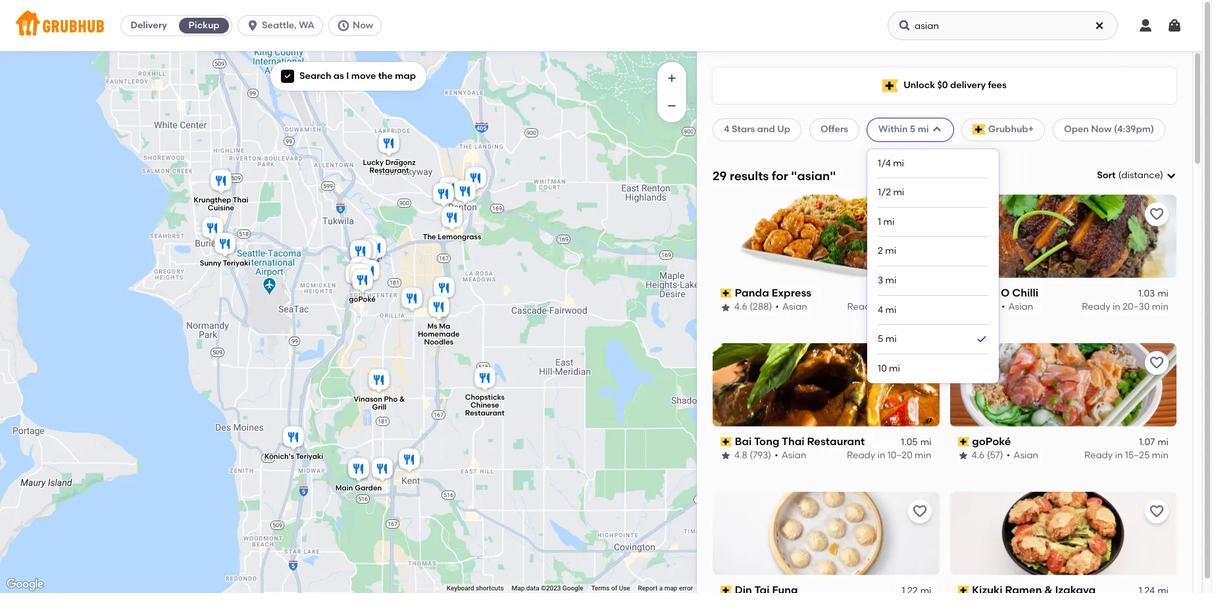 Task type: locate. For each thing, give the bounding box(es) containing it.
• asian down express
[[775, 302, 807, 313]]

up
[[777, 124, 790, 135]]

1 horizontal spatial grubhub plus flag logo image
[[972, 125, 986, 135]]

1/4
[[878, 158, 891, 169]]

0 horizontal spatial chilli
[[972, 287, 998, 299]]

google image
[[3, 577, 47, 594]]

(8) • asian
[[987, 302, 1033, 313]]

0 vertical spatial now
[[353, 20, 373, 31]]

subscription pass image right error
[[721, 586, 732, 594]]

chinese
[[470, 402, 499, 410]]

4.6 (57)
[[972, 450, 1004, 462]]

gopoké up (57)
[[972, 435, 1011, 448]]

min down 1.03 mi
[[1152, 302, 1169, 313]]

• right (793)
[[775, 450, 778, 462]]

• asian
[[775, 302, 807, 313], [775, 450, 807, 462], [1007, 450, 1039, 462]]

0 vertical spatial thai
[[233, 196, 248, 204]]

asian down chilli o chilli
[[1009, 302, 1033, 313]]

svg image inside now button
[[337, 19, 350, 32]]

4 stars and up
[[724, 124, 790, 135]]

thai inside krungthep thai cuisine
[[233, 196, 248, 204]]

gopoké logo image
[[950, 343, 1177, 427]]

1 horizontal spatial 4
[[878, 304, 883, 316]]

2 vertical spatial restaurant
[[807, 435, 865, 448]]

grubhub plus flag logo image
[[883, 79, 898, 92], [972, 125, 986, 135]]

• asian for express
[[775, 302, 807, 313]]

mi for 1 mi
[[884, 216, 895, 228]]

0 vertical spatial gopoké
[[349, 296, 375, 304]]

subscription pass image for panda express
[[721, 289, 732, 298]]

ready in 20–30 min
[[1082, 302, 1169, 313]]

0 horizontal spatial save this restaurant image
[[912, 207, 928, 222]]

teriyaki time image
[[360, 233, 387, 262]]

save this restaurant image for the kizuki ramen & izakaya logo at the bottom
[[1149, 504, 1165, 520]]

)
[[1160, 170, 1164, 181]]

0 vertical spatial 4.6
[[734, 302, 747, 313]]

min down 1.07 mi
[[1152, 450, 1169, 462]]

chilli o chilli image
[[346, 255, 373, 284]]

lucky
[[363, 158, 383, 167]]

Search for food, convenience, alcohol... search field
[[888, 11, 1118, 40]]

ready for gopoké
[[1085, 450, 1113, 462]]

1 horizontal spatial 4.6
[[972, 450, 985, 462]]

4 inside list box
[[878, 304, 883, 316]]

thai right tong
[[782, 435, 805, 448]]

happy at the bay teriyaki image
[[436, 175, 462, 204]]

29 results for "asian"
[[713, 168, 836, 183]]

mi for 1/2 mi
[[893, 187, 904, 198]]

mi right 2
[[885, 246, 896, 257]]

$0
[[937, 80, 948, 91]]

1 horizontal spatial 5
[[910, 124, 916, 135]]

1
[[878, 216, 881, 228]]

1 horizontal spatial gopoké
[[972, 435, 1011, 448]]

now
[[353, 20, 373, 31], [1091, 124, 1112, 135]]

4 for 4 stars and up
[[724, 124, 730, 135]]

in for gopoké
[[1115, 450, 1123, 462]]

mi right 1.05
[[920, 437, 932, 448]]

0 vertical spatial subscription pass image
[[721, 289, 732, 298]]

0 horizontal spatial svg image
[[284, 72, 292, 80]]

min for panda express
[[915, 302, 932, 313]]

ready for bai tong thai restaurant
[[847, 450, 875, 462]]

use
[[619, 585, 630, 592]]

main
[[335, 485, 353, 493]]

10 mi
[[878, 363, 900, 375]]

subscription pass image left panda
[[721, 289, 732, 298]]

ready for panda express
[[847, 302, 876, 313]]

0 vertical spatial restaurant
[[369, 166, 409, 175]]

4.8
[[734, 450, 748, 462]]

1 horizontal spatial 15–25
[[1125, 450, 1150, 462]]

1 horizontal spatial chilli
[[1012, 287, 1039, 299]]

save this restaurant image
[[1149, 355, 1165, 371], [912, 504, 928, 520], [1149, 504, 1165, 520]]

mi up 10 mi
[[886, 334, 897, 345]]

plus icon image
[[665, 72, 679, 85]]

homemade
[[418, 330, 459, 339]]

0 horizontal spatial 5
[[878, 334, 884, 345]]

restaurant down 'chopsticks'
[[465, 409, 504, 418]]

star icon image for panda
[[721, 302, 731, 313]]

5
[[910, 124, 916, 135], [878, 334, 884, 345]]

panda express
[[735, 287, 812, 299]]

0 vertical spatial 4
[[724, 124, 730, 135]]

star icon image left 4.6 (288)
[[721, 302, 731, 313]]

mi right the 1
[[884, 216, 895, 228]]

chilli up (8)
[[972, 287, 998, 299]]

open now (4:39pm)
[[1064, 124, 1154, 135]]

results
[[730, 168, 769, 183]]

mi right 1/4
[[893, 158, 904, 169]]

4 left stars
[[724, 124, 730, 135]]

sunny
[[200, 259, 221, 268]]

check icon image
[[975, 333, 989, 346]]

min for chilli o chilli
[[1152, 302, 1169, 313]]

• down "panda express"
[[775, 302, 779, 313]]

0 vertical spatial ready in 15–25 min
[[847, 302, 932, 313]]

4.6 (288)
[[734, 302, 772, 313]]

star icon image left 4.6 (57)
[[958, 451, 968, 462]]

None field
[[1097, 169, 1177, 183]]

0 horizontal spatial 4
[[724, 124, 730, 135]]

lucky dragonz restaurant
[[363, 158, 415, 175]]

seattle, wa button
[[238, 15, 328, 36]]

3 mi
[[878, 275, 897, 286]]

gopoké inside map region
[[349, 296, 375, 304]]

grubhub plus flag logo image left unlock
[[883, 79, 898, 92]]

• right (57)
[[1007, 450, 1010, 462]]

now up move
[[353, 20, 373, 31]]

pickup
[[189, 20, 220, 31]]

1 vertical spatial subscription pass image
[[958, 438, 970, 447]]

vinason pho & grill
[[353, 395, 405, 412]]

map right "the"
[[395, 70, 416, 82]]

5 right within
[[910, 124, 916, 135]]

delivery
[[131, 20, 167, 31]]

mi right 3
[[886, 275, 897, 286]]

grubhub plus flag logo image for unlock $0 delivery fees
[[883, 79, 898, 92]]

dragonz
[[385, 158, 415, 167]]

ms ma homemade noodles image
[[425, 294, 452, 323]]

0 vertical spatial 15–25
[[888, 302, 913, 313]]

gopoké
[[349, 296, 375, 304], [972, 435, 1011, 448]]

sushi omiya image
[[362, 235, 389, 264]]

teriyaki right konich's
[[295, 453, 323, 461]]

0 horizontal spatial thai
[[233, 196, 248, 204]]

asian down the bai tong thai restaurant
[[782, 450, 807, 462]]

in
[[878, 302, 886, 313], [1113, 302, 1121, 313], [878, 450, 885, 462], [1115, 450, 1123, 462]]

0 vertical spatial 5
[[910, 124, 916, 135]]

restaurant inside ms ma homemade noodles chopsticks chinese restaurant
[[465, 409, 504, 418]]

1 horizontal spatial thai
[[782, 435, 805, 448]]

• asian right (57)
[[1007, 450, 1039, 462]]

1 vertical spatial teriyaki
[[295, 453, 323, 461]]

1 horizontal spatial now
[[1091, 124, 1112, 135]]

1 vertical spatial subscription pass image
[[721, 438, 732, 447]]

ready for chilli o chilli
[[1082, 302, 1111, 313]]

20–30
[[1123, 302, 1150, 313]]

mi right 1.07
[[1158, 437, 1169, 448]]

5 mi
[[878, 334, 897, 345]]

save this restaurant image
[[912, 207, 928, 222], [1149, 207, 1165, 222]]

thai right krungthep
[[233, 196, 248, 204]]

1 horizontal spatial restaurant
[[465, 409, 504, 418]]

ichi teriyaki image
[[369, 456, 395, 485]]

krungthep thai cuisine
[[193, 196, 248, 212]]

lemongrass
[[438, 233, 481, 241]]

0 horizontal spatial grubhub plus flag logo image
[[883, 79, 898, 92]]

4.6 down panda
[[734, 302, 747, 313]]

1 horizontal spatial teriyaki
[[295, 453, 323, 461]]

svg image inside 'seattle, wa' button
[[246, 19, 259, 32]]

chopsticks
[[465, 394, 504, 402]]

3
[[878, 275, 883, 286]]

• asian for tong
[[775, 450, 807, 462]]

mi right 10
[[889, 363, 900, 375]]

1/4 mi
[[878, 158, 904, 169]]

(57)
[[987, 450, 1004, 462]]

0 horizontal spatial now
[[353, 20, 373, 31]]

mi inside option
[[886, 334, 897, 345]]

restaurant up ready in 10–20 min
[[807, 435, 865, 448]]

mi for 1.05 mi
[[920, 437, 932, 448]]

1 horizontal spatial map
[[664, 585, 678, 592]]

15–25 for panda express
[[888, 302, 913, 313]]

in for chilli o chilli
[[1113, 302, 1121, 313]]

mi right 1.03
[[1158, 288, 1169, 299]]

none field containing sort
[[1097, 169, 1177, 183]]

kizuki ramen & izakaya image
[[348, 238, 375, 267]]

1 vertical spatial now
[[1091, 124, 1112, 135]]

subscription pass image right 1.05 mi
[[958, 438, 970, 447]]

1 vertical spatial 15–25
[[1125, 450, 1150, 462]]

1 vertical spatial gopoké
[[972, 435, 1011, 448]]

kaurs kitchen seattle image
[[356, 258, 382, 287]]

star icon image left the 4.8
[[721, 451, 731, 462]]

express
[[772, 287, 812, 299]]

1 horizontal spatial ready in 15–25 min
[[1085, 450, 1169, 462]]

1 vertical spatial ready in 15–25 min
[[1085, 450, 1169, 462]]

5 inside option
[[878, 334, 884, 345]]

chilli
[[972, 287, 998, 299], [1012, 287, 1039, 299]]

save this restaurant image for panda express
[[912, 207, 928, 222]]

mi for 4 mi
[[886, 304, 897, 316]]

1 vertical spatial 4
[[878, 304, 883, 316]]

now right open
[[1091, 124, 1112, 135]]

4.6
[[734, 302, 747, 313], [972, 450, 985, 462]]

save this restaurant button for panda express
[[908, 203, 932, 226]]

subscription pass image
[[958, 289, 970, 298], [721, 438, 732, 447], [958, 586, 970, 594]]

0 horizontal spatial ready in 15–25 min
[[847, 302, 932, 313]]

1 horizontal spatial svg image
[[337, 19, 350, 32]]

panda express logo image
[[713, 195, 939, 278]]

subscription pass image
[[721, 289, 732, 298], [958, 438, 970, 447], [721, 586, 732, 594]]

chilli right o
[[1012, 287, 1039, 299]]

main garden image
[[345, 456, 372, 485]]

• right (8)
[[1002, 302, 1005, 313]]

ready in 15–25 min down 1.02 at the right of page
[[847, 302, 932, 313]]

grubhub plus flag logo image left grubhub+
[[972, 125, 986, 135]]

4 down 3
[[878, 304, 883, 316]]

map right "a"
[[664, 585, 678, 592]]

4.6 left (57)
[[972, 450, 985, 462]]

svg image
[[337, 19, 350, 32], [1094, 20, 1105, 31], [284, 72, 292, 80]]

star icon image for bai
[[721, 451, 731, 462]]

yummy kitchen image
[[398, 286, 425, 315]]

0 vertical spatial teriyaki
[[223, 259, 250, 268]]

map
[[395, 70, 416, 82], [664, 585, 678, 592]]

pho asia noodle house image
[[452, 178, 478, 207]]

©2023
[[541, 585, 561, 592]]

panda express image
[[347, 262, 373, 291]]

ready in 15–25 min down 1.07
[[1085, 450, 1169, 462]]

1 horizontal spatial save this restaurant image
[[1149, 207, 1165, 222]]

0 horizontal spatial teriyaki
[[223, 259, 250, 268]]

list box
[[878, 149, 989, 384]]

ready in 15–25 min for panda express
[[847, 302, 932, 313]]

wa
[[299, 20, 315, 31]]

save this restaurant image for din tai fung  logo
[[912, 504, 928, 520]]

10
[[878, 363, 887, 375]]

mi down 3 mi
[[886, 304, 897, 316]]

0 horizontal spatial map
[[395, 70, 416, 82]]

teriyaki for sunny teriyaki
[[223, 259, 250, 268]]

0 horizontal spatial restaurant
[[369, 166, 409, 175]]

gopoké down panda express image
[[349, 296, 375, 304]]

min down 1.05 mi
[[915, 450, 932, 462]]

(8)
[[987, 302, 998, 313]]

save this restaurant image for gopoké logo
[[1149, 355, 1165, 371]]

within 5 mi
[[879, 124, 929, 135]]

konich's teriyaki
[[264, 453, 323, 461]]

save this restaurant image right the 1 mi
[[912, 207, 928, 222]]

5 up 10
[[878, 334, 884, 345]]

thai
[[233, 196, 248, 204], [782, 435, 805, 448]]

save this restaurant image inside button
[[1149, 355, 1165, 371]]

teriyaki right sunny
[[223, 259, 250, 268]]

the lemongrass image
[[439, 205, 465, 234]]

1 vertical spatial map
[[664, 585, 678, 592]]

15–25 down 1.02 at the right of page
[[888, 302, 913, 313]]

shibu ramen image
[[396, 447, 422, 476]]

move
[[351, 70, 376, 82]]

save this restaurant image down )
[[1149, 207, 1165, 222]]

2 chilli from the left
[[1012, 287, 1039, 299]]

ready in 15–25 min for gopoké
[[1085, 450, 1169, 462]]

of
[[611, 585, 617, 592]]

15–25 for gopoké
[[1125, 450, 1150, 462]]

teriyaki
[[223, 259, 250, 268], [295, 453, 323, 461]]

0 horizontal spatial 15–25
[[888, 302, 913, 313]]

1 vertical spatial restaurant
[[465, 409, 504, 418]]

main navigation navigation
[[0, 0, 1202, 51]]

cuisine
[[208, 204, 234, 212]]

1 save this restaurant image from the left
[[912, 207, 928, 222]]

svg image
[[1138, 18, 1154, 34], [1167, 18, 1183, 34], [246, 19, 259, 32], [898, 19, 911, 32], [932, 125, 942, 135], [1166, 171, 1177, 181]]

• asian down the bai tong thai restaurant
[[775, 450, 807, 462]]

min down '1.02 mi'
[[915, 302, 932, 313]]

mi right 1.02 at the right of page
[[920, 288, 932, 299]]

restaurant down lucky dragonz restaurant 'icon'
[[369, 166, 409, 175]]

0 horizontal spatial 4.6
[[734, 302, 747, 313]]

1 vertical spatial 5
[[878, 334, 884, 345]]

(
[[1118, 170, 1122, 181]]

0 vertical spatial grubhub plus flag logo image
[[883, 79, 898, 92]]

star icon image
[[721, 302, 731, 313], [721, 451, 731, 462], [958, 451, 968, 462]]

asian down express
[[782, 302, 807, 313]]

1 vertical spatial 4.6
[[972, 450, 985, 462]]

0 horizontal spatial gopoké
[[349, 296, 375, 304]]

1 vertical spatial grubhub plus flag logo image
[[972, 125, 986, 135]]

0 vertical spatial subscription pass image
[[958, 289, 970, 298]]

15–25 down 1.07
[[1125, 450, 1150, 462]]

2 save this restaurant image from the left
[[1149, 207, 1165, 222]]

asian right (57)
[[1014, 450, 1039, 462]]

mi right 1/2
[[893, 187, 904, 198]]

subscription pass image for gopoké
[[958, 438, 970, 447]]

chilli o chilli logo image
[[950, 195, 1177, 278]]



Task type: describe. For each thing, give the bounding box(es) containing it.
teriyaki for konich's teriyaki
[[295, 453, 323, 461]]

0 vertical spatial map
[[395, 70, 416, 82]]

pho
[[384, 395, 397, 404]]

ms ma homemade noodles chopsticks chinese restaurant
[[418, 322, 504, 418]]

unlock
[[904, 80, 935, 91]]

and
[[757, 124, 775, 135]]

29
[[713, 168, 727, 183]]

mi for 1.07 mi
[[1158, 437, 1169, 448]]

4 for 4 mi
[[878, 304, 883, 316]]

&
[[399, 395, 405, 404]]

grubhub plus flag logo image for grubhub+
[[972, 125, 986, 135]]

1.03
[[1138, 288, 1155, 299]]

save this restaurant image for chilli o chilli
[[1149, 207, 1165, 222]]

open
[[1064, 124, 1089, 135]]

bai tong thai restaurant logo image
[[713, 343, 939, 427]]

"asian"
[[791, 168, 836, 183]]

google
[[563, 585, 583, 592]]

ma
[[439, 322, 450, 331]]

krungthep thai cuisine image
[[208, 168, 234, 197]]

(793)
[[750, 450, 771, 462]]

asian for gopoké
[[1014, 450, 1039, 462]]

2 vertical spatial subscription pass image
[[958, 586, 970, 594]]

error
[[679, 585, 693, 592]]

keyboard
[[447, 585, 474, 592]]

1 vertical spatial thai
[[782, 435, 805, 448]]

terms of use
[[591, 585, 630, 592]]

map
[[512, 585, 525, 592]]

1 mi
[[878, 216, 895, 228]]

restaurant inside lucky dragonz restaurant
[[369, 166, 409, 175]]

subscription pass image for chilli o chilli
[[958, 289, 970, 298]]

4 mi
[[878, 304, 897, 316]]

ready in 10–20 min
[[847, 450, 932, 462]]

vinason pho & grill image
[[366, 367, 392, 396]]

4.6 for gopoké
[[972, 450, 985, 462]]

krungthep
[[193, 196, 231, 204]]

noodles
[[424, 338, 453, 347]]

svg image for search as i move the map
[[284, 72, 292, 80]]

mi for 3 mi
[[886, 275, 897, 286]]

sort
[[1097, 170, 1116, 181]]

mi for 5 mi
[[886, 334, 897, 345]]

the lemongrass
[[423, 233, 481, 241]]

triumph valley image
[[431, 275, 457, 304]]

(4:39pm)
[[1114, 124, 1154, 135]]

offers
[[821, 124, 848, 135]]

2 vertical spatial subscription pass image
[[721, 586, 732, 594]]

shortcuts
[[476, 585, 504, 592]]

bai tong thai restaurant image
[[347, 255, 373, 284]]

min for gopoké
[[1152, 450, 1169, 462]]

bai tong thai restaurant
[[735, 435, 865, 448]]

map data ©2023 google
[[512, 585, 583, 592]]

mi for 2 mi
[[885, 246, 896, 257]]

sort ( distance )
[[1097, 170, 1164, 181]]

asian for panda express
[[782, 302, 807, 313]]

o
[[1001, 287, 1010, 299]]

(288)
[[750, 302, 772, 313]]

1.07
[[1139, 437, 1155, 448]]

fees
[[988, 80, 1007, 91]]

1.02
[[901, 288, 918, 299]]

konich's teriyaki image
[[280, 424, 306, 453]]

ohana kitchen image
[[199, 215, 225, 244]]

5 mi option
[[878, 325, 989, 355]]

2 horizontal spatial restaurant
[[807, 435, 865, 448]]

1/2
[[878, 187, 891, 198]]

din tai fung  logo image
[[713, 492, 939, 576]]

1 chilli from the left
[[972, 287, 998, 299]]

now inside now button
[[353, 20, 373, 31]]

ms
[[427, 322, 437, 331]]

din tai fung image
[[347, 238, 373, 267]]

sunny teriyaki
[[200, 259, 250, 268]]

list box containing 1/4 mi
[[878, 149, 989, 384]]

min for bai tong thai restaurant
[[915, 450, 932, 462]]

mi for 10 mi
[[889, 363, 900, 375]]

• for bai tong thai restaurant
[[775, 450, 778, 462]]

report a map error link
[[638, 585, 693, 592]]

panda
[[735, 287, 769, 299]]

asian for bai tong thai restaurant
[[782, 450, 807, 462]]

sunny teriyaki image
[[212, 231, 238, 260]]

in for panda express
[[878, 302, 886, 313]]

2 mi
[[878, 246, 896, 257]]

chopsticks chinese restaurant image
[[472, 365, 498, 394]]

chilli o chilli
[[972, 287, 1039, 299]]

2
[[878, 246, 883, 257]]

1.02 mi
[[901, 288, 932, 299]]

report
[[638, 585, 658, 592]]

subscription pass image for bai tong thai restaurant
[[721, 438, 732, 447]]

garden
[[355, 485, 382, 493]]

1.05 mi
[[901, 437, 932, 448]]

teriyaki box image
[[430, 181, 456, 210]]

lucky dragonz restaurant image
[[375, 130, 402, 159]]

mi for 1.02 mi
[[920, 288, 932, 299]]

1.05
[[901, 437, 918, 448]]

kizuki ramen & izakaya logo image
[[950, 492, 1177, 576]]

main garden
[[335, 485, 382, 493]]

save this restaurant button for gopoké
[[1145, 351, 1169, 375]]

seattle, wa
[[262, 20, 315, 31]]

the
[[378, 70, 393, 82]]

vinason
[[353, 395, 382, 404]]

stars
[[732, 124, 755, 135]]

keyboard shortcuts
[[447, 585, 504, 592]]

tong
[[754, 435, 780, 448]]

terms
[[591, 585, 610, 592]]

konich's
[[264, 453, 294, 461]]

1.03 mi
[[1138, 288, 1169, 299]]

minus icon image
[[665, 99, 679, 113]]

a
[[659, 585, 663, 592]]

4.6 for panda express
[[734, 302, 747, 313]]

svg image for now
[[337, 19, 350, 32]]

map region
[[0, 0, 707, 594]]

for
[[772, 168, 788, 183]]

grubhub+
[[988, 124, 1034, 135]]

mochinut image
[[353, 237, 379, 266]]

keyboard shortcuts button
[[447, 584, 504, 594]]

mi right within
[[918, 124, 929, 135]]

save this restaurant button for chilli o chilli
[[1145, 203, 1169, 226]]

1.07 mi
[[1139, 437, 1169, 448]]

arashi ramen image
[[343, 261, 369, 290]]

mi for 1/4 mi
[[893, 158, 904, 169]]

distance
[[1122, 170, 1160, 181]]

search
[[299, 70, 331, 82]]

2 horizontal spatial svg image
[[1094, 20, 1105, 31]]

in for bai tong thai restaurant
[[878, 450, 885, 462]]

mi for 1.03 mi
[[1158, 288, 1169, 299]]

the
[[423, 233, 436, 241]]

within
[[879, 124, 908, 135]]

bai
[[735, 435, 752, 448]]

pickup button
[[176, 15, 232, 36]]

1/2 mi
[[878, 187, 904, 198]]

unlock $0 delivery fees
[[904, 80, 1007, 91]]

i
[[346, 70, 349, 82]]

• for gopoké
[[1007, 450, 1010, 462]]

• for panda express
[[775, 302, 779, 313]]

gopoké image
[[349, 267, 375, 296]]

enjoy teriyaki image
[[462, 165, 489, 194]]

10–20
[[888, 450, 913, 462]]



Task type: vqa. For each thing, say whether or not it's contained in the screenshot.
the goPoké in the Map region
yes



